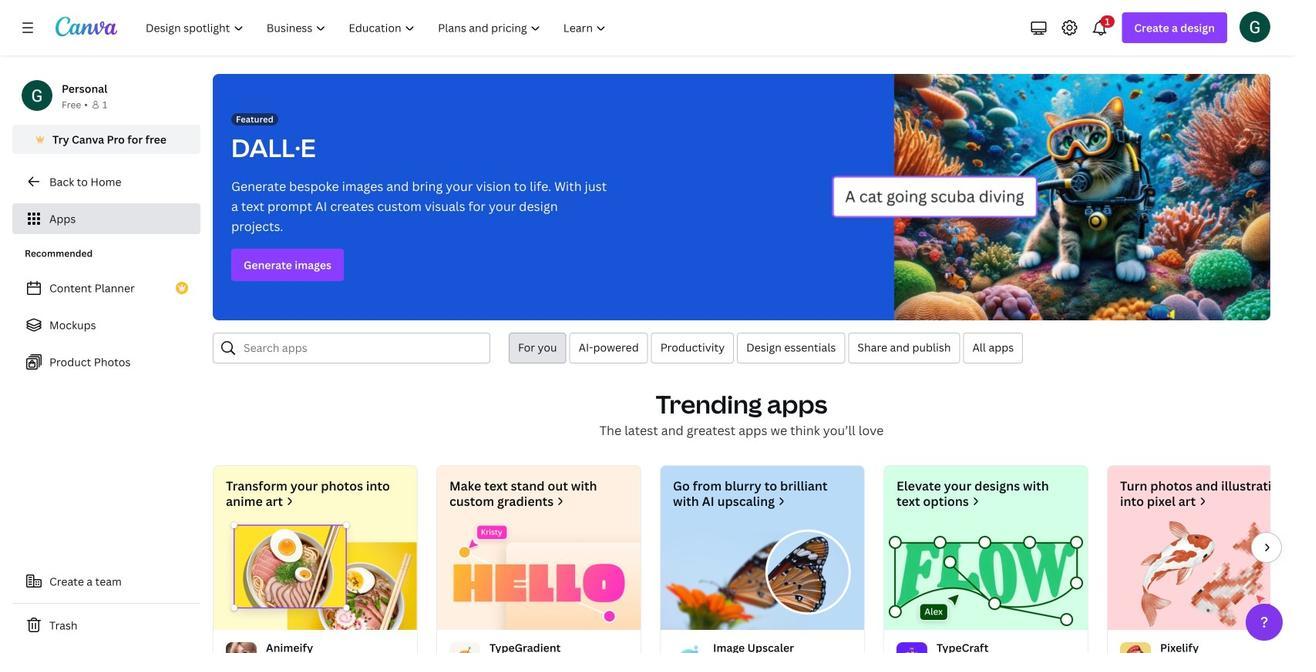 Task type: locate. For each thing, give the bounding box(es) containing it.
image upscaler image
[[661, 522, 864, 631]]

list
[[12, 273, 200, 378]]

animeify image
[[214, 522, 417, 631]]

typecraft image
[[884, 522, 1088, 631]]

Input field to search for apps search field
[[244, 334, 480, 363]]



Task type: vqa. For each thing, say whether or not it's contained in the screenshot.
Create within dropdown button
no



Task type: describe. For each thing, give the bounding box(es) containing it.
typegradient image
[[437, 522, 641, 631]]

pixelify image
[[1108, 522, 1295, 631]]

greg robinson image
[[1240, 11, 1270, 42]]

top level navigation element
[[136, 12, 619, 43]]

an image with a cursor next to a text box containing the prompt "a cat going scuba diving" to generate an image. the generated image of a cat doing scuba diving is behind the text box. image
[[832, 74, 1270, 321]]



